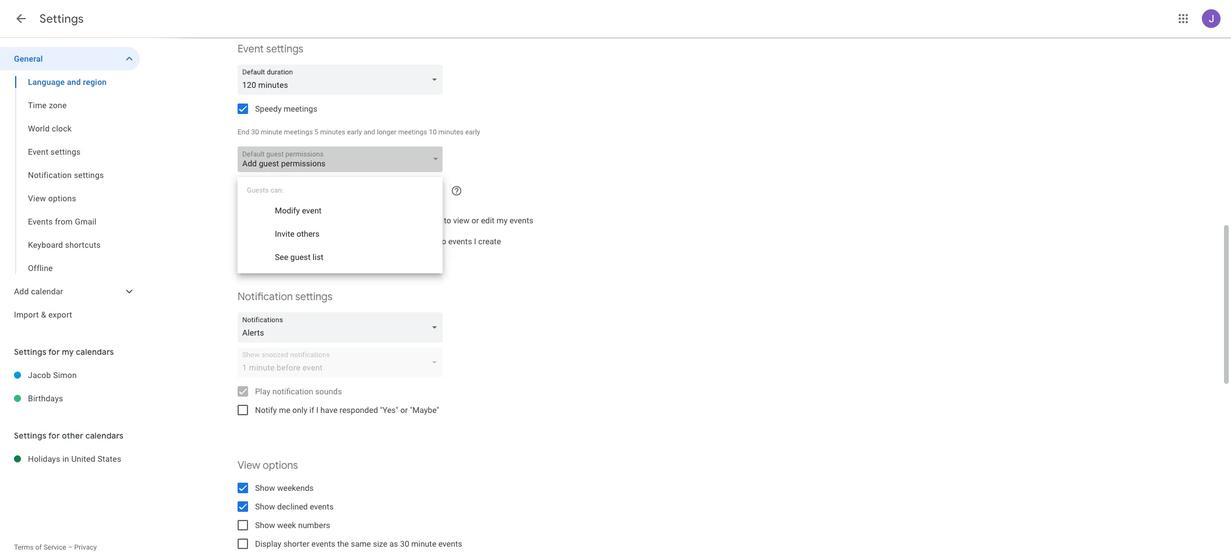 Task type: vqa. For each thing, say whether or not it's contained in the screenshot.
second for from the top
yes



Task type: locate. For each thing, give the bounding box(es) containing it.
1 horizontal spatial options
[[263, 459, 298, 473]]

guest for see
[[290, 253, 311, 262]]

my
[[497, 216, 508, 225], [62, 347, 74, 358]]

list
[[313, 253, 323, 262]]

1 vertical spatial view options
[[238, 459, 298, 473]]

&
[[41, 310, 46, 320]]

i left create
[[474, 237, 476, 246]]

30 right end
[[251, 128, 259, 136]]

options up events from gmail
[[48, 194, 76, 203]]

add
[[242, 159, 257, 168], [14, 287, 29, 296]]

0 horizontal spatial view options
[[28, 194, 76, 203]]

notification down world clock
[[28, 171, 72, 180]]

0 vertical spatial and
[[67, 77, 81, 87]]

for up jacob simon
[[48, 347, 60, 358]]

1 horizontal spatial minute
[[411, 540, 436, 549]]

export
[[48, 310, 72, 320]]

guest left list
[[290, 253, 311, 262]]

1 vertical spatial minute
[[411, 540, 436, 549]]

longer
[[377, 128, 396, 136]]

1 vertical spatial view
[[238, 459, 260, 473]]

minute
[[261, 128, 282, 136], [411, 540, 436, 549]]

and left region
[[67, 77, 81, 87]]

0 horizontal spatial options
[[48, 194, 76, 203]]

show up display
[[255, 521, 275, 531]]

0 vertical spatial notification
[[28, 171, 72, 180]]

birthdays
[[28, 394, 63, 404]]

minutes right 10
[[438, 128, 464, 136]]

1 horizontal spatial if
[[358, 216, 363, 225]]

same
[[351, 540, 371, 549]]

notification settings down see
[[238, 291, 333, 304]]

if right only
[[309, 406, 314, 415]]

0 horizontal spatial early
[[347, 128, 362, 136]]

week
[[277, 521, 296, 531]]

my up jacob simon tree item
[[62, 347, 74, 358]]

None field
[[238, 65, 447, 95], [238, 313, 447, 343], [238, 65, 447, 95], [238, 313, 447, 343]]

add down default
[[242, 159, 257, 168]]

0 horizontal spatial minute
[[261, 128, 282, 136]]

2 vertical spatial show
[[255, 521, 275, 531]]

settings for settings
[[40, 12, 84, 26]]

conferences
[[392, 237, 437, 246]]

1 horizontal spatial minutes
[[438, 128, 464, 136]]

2 vertical spatial settings
[[14, 431, 46, 441]]

1 horizontal spatial view
[[238, 459, 260, 473]]

create
[[478, 237, 501, 246]]

as
[[389, 540, 398, 549]]

privacy
[[74, 544, 97, 552]]

language and region
[[28, 77, 107, 87]]

settings for settings for my calendars
[[14, 347, 46, 358]]

have down the sounds
[[320, 406, 338, 415]]

0 vertical spatial settings
[[40, 12, 84, 26]]

notification settings
[[28, 171, 104, 180], [238, 291, 333, 304]]

0 horizontal spatial event settings
[[28, 147, 81, 157]]

event settings
[[238, 43, 303, 56], [28, 147, 81, 157]]

early up add guest permissions dropdown button at the left of the page
[[347, 128, 362, 136]]

go back image
[[14, 12, 28, 26]]

0 vertical spatial have
[[382, 216, 400, 225]]

1 horizontal spatial add
[[242, 159, 257, 168]]

30
[[251, 128, 259, 136], [400, 540, 409, 549]]

0 vertical spatial or
[[472, 216, 479, 225]]

1 minutes from the left
[[320, 128, 345, 136]]

or left the edit
[[472, 216, 479, 225]]

jacob simon
[[28, 371, 77, 380]]

google
[[322, 237, 348, 246]]

have right they
[[382, 216, 400, 225]]

"maybe"
[[410, 406, 439, 415]]

show left weekends
[[255, 484, 275, 493]]

1 vertical spatial others
[[297, 229, 320, 239]]

1 for from the top
[[48, 347, 60, 358]]

0 horizontal spatial i
[[316, 406, 318, 415]]

events
[[510, 216, 533, 225], [448, 237, 472, 246], [310, 503, 334, 512], [311, 540, 335, 549], [438, 540, 462, 549]]

responded
[[340, 406, 378, 415]]

1 vertical spatial 30
[[400, 540, 409, 549]]

1 horizontal spatial and
[[364, 128, 375, 136]]

0 horizontal spatial and
[[67, 77, 81, 87]]

guest down default
[[259, 159, 279, 168]]

calendars for settings for other calendars
[[85, 431, 124, 441]]

view options up events from gmail
[[28, 194, 76, 203]]

events down 'view'
[[448, 237, 472, 246]]

notification
[[28, 171, 72, 180], [238, 291, 293, 304]]

10
[[429, 128, 437, 136]]

my right the edit
[[497, 216, 508, 225]]

calendars up states
[[85, 431, 124, 441]]

see
[[275, 253, 288, 262]]

of
[[35, 544, 42, 552]]

1 horizontal spatial i
[[474, 237, 476, 246]]

jacob simon tree item
[[0, 364, 140, 387]]

time
[[28, 101, 47, 110]]

0 horizontal spatial add
[[14, 287, 29, 296]]

settings right go back image
[[40, 12, 84, 26]]

0 horizontal spatial minutes
[[320, 128, 345, 136]]

or right "yes"
[[400, 406, 408, 415]]

0 vertical spatial if
[[358, 216, 363, 225]]

calendars up jacob simon tree item
[[76, 347, 114, 358]]

others
[[268, 216, 292, 225], [297, 229, 320, 239]]

1 horizontal spatial my
[[497, 216, 508, 225]]

birthdays tree item
[[0, 387, 140, 411]]

and left longer
[[364, 128, 375, 136]]

30 right as
[[400, 540, 409, 549]]

1 horizontal spatial others
[[297, 229, 320, 239]]

1 vertical spatial if
[[309, 406, 314, 415]]

and
[[67, 77, 81, 87], [364, 128, 375, 136]]

to left 'view'
[[444, 216, 451, 225]]

settings
[[266, 43, 303, 56], [51, 147, 81, 157], [74, 171, 104, 180], [295, 291, 333, 304]]

others for invite
[[297, 229, 320, 239]]

view options
[[28, 194, 76, 203], [238, 459, 298, 473]]

events from gmail
[[28, 217, 96, 227]]

2 for from the top
[[48, 431, 60, 441]]

default
[[242, 150, 265, 158]]

0 vertical spatial i
[[474, 237, 476, 246]]

view
[[28, 194, 46, 203], [238, 459, 260, 473]]

1 horizontal spatial or
[[472, 216, 479, 225]]

0 vertical spatial guest
[[266, 150, 284, 158]]

add up the import
[[14, 287, 29, 296]]

show down show weekends
[[255, 503, 275, 512]]

0 vertical spatial event
[[238, 43, 264, 56]]

end 30 minute meetings 5 minutes early and longer meetings 10 minutes early
[[238, 128, 480, 136]]

view options up show weekends
[[238, 459, 298, 473]]

options up show weekends
[[263, 459, 298, 473]]

settings
[[40, 12, 84, 26], [14, 347, 46, 358], [14, 431, 46, 441]]

view up events
[[28, 194, 46, 203]]

invitations
[[319, 216, 356, 225]]

0 vertical spatial event settings
[[238, 43, 303, 56]]

show
[[255, 484, 275, 493], [255, 503, 275, 512], [255, 521, 275, 531]]

to
[[444, 216, 451, 225], [439, 237, 446, 246]]

0 vertical spatial options
[[48, 194, 76, 203]]

if left they
[[358, 216, 363, 225]]

1 vertical spatial and
[[364, 128, 375, 136]]

settings for other calendars
[[14, 431, 124, 441]]

1 horizontal spatial have
[[382, 216, 400, 225]]

early right 10
[[465, 128, 480, 136]]

event
[[302, 206, 322, 215]]

settings heading
[[40, 12, 84, 26]]

states
[[97, 455, 121, 464]]

0 horizontal spatial view
[[28, 194, 46, 203]]

0 vertical spatial others
[[268, 216, 292, 225]]

event
[[238, 43, 264, 56], [28, 147, 48, 157]]

tree
[[0, 47, 140, 327]]

others for let
[[268, 216, 292, 225]]

0 vertical spatial add
[[242, 159, 257, 168]]

to right the conferences
[[439, 237, 446, 246]]

add calendar
[[14, 287, 63, 296]]

others down modify
[[268, 216, 292, 225]]

jacob
[[28, 371, 51, 380]]

1 horizontal spatial notification
[[238, 291, 293, 304]]

2 vertical spatial guest
[[290, 253, 311, 262]]

0 vertical spatial view
[[28, 194, 46, 203]]

0 vertical spatial show
[[255, 484, 275, 493]]

1 horizontal spatial view options
[[238, 459, 298, 473]]

settings up holidays
[[14, 431, 46, 441]]

invite
[[275, 229, 294, 239]]

1 vertical spatial show
[[255, 503, 275, 512]]

for left other
[[48, 431, 60, 441]]

add guest permissions button
[[238, 147, 443, 175]]

1 vertical spatial event
[[28, 147, 48, 157]]

calendars
[[76, 347, 114, 358], [85, 431, 124, 441]]

view options inside group
[[28, 194, 76, 203]]

group
[[0, 70, 140, 280]]

3 show from the top
[[255, 521, 275, 531]]

minutes
[[320, 128, 345, 136], [438, 128, 464, 136]]

for
[[48, 347, 60, 358], [48, 431, 60, 441]]

1 show from the top
[[255, 484, 275, 493]]

settings up the jacob
[[14, 347, 46, 358]]

permissions
[[285, 150, 324, 158], [281, 159, 326, 168]]

1 vertical spatial for
[[48, 431, 60, 441]]

0 horizontal spatial event
[[28, 147, 48, 157]]

i
[[474, 237, 476, 246], [316, 406, 318, 415]]

add inside the default guest permissions add guest permissions
[[242, 159, 257, 168]]

1 vertical spatial event settings
[[28, 147, 81, 157]]

1 vertical spatial add
[[14, 287, 29, 296]]

1 vertical spatial calendars
[[85, 431, 124, 441]]

0 horizontal spatial others
[[268, 216, 292, 225]]

1 vertical spatial or
[[400, 406, 408, 415]]

minute right as
[[411, 540, 436, 549]]

1 horizontal spatial notification settings
[[238, 291, 333, 304]]

modify event
[[275, 206, 322, 215]]

0 vertical spatial notification settings
[[28, 171, 104, 180]]

0 vertical spatial view options
[[28, 194, 76, 203]]

settings for settings for other calendars
[[14, 431, 46, 441]]

size
[[373, 540, 387, 549]]

view up show weekends
[[238, 459, 260, 473]]

guest right default
[[266, 150, 284, 158]]

1 horizontal spatial early
[[465, 128, 480, 136]]

privacy link
[[74, 544, 97, 552]]

0 vertical spatial 30
[[251, 128, 259, 136]]

0 horizontal spatial notification settings
[[28, 171, 104, 180]]

others down all
[[297, 229, 320, 239]]

calendar
[[31, 287, 63, 296]]

1 horizontal spatial event
[[238, 43, 264, 56]]

0 horizontal spatial have
[[320, 406, 338, 415]]

1 early from the left
[[347, 128, 362, 136]]

events right as
[[438, 540, 462, 549]]

0 horizontal spatial my
[[62, 347, 74, 358]]

0 vertical spatial for
[[48, 347, 60, 358]]

meetings left 5
[[284, 128, 313, 136]]

let
[[255, 216, 266, 225]]

i right only
[[316, 406, 318, 415]]

notification settings up from
[[28, 171, 104, 180]]

notification down see
[[238, 291, 293, 304]]

0 vertical spatial permissions
[[285, 150, 324, 158]]

2 show from the top
[[255, 503, 275, 512]]

and inside group
[[67, 77, 81, 87]]

1 vertical spatial settings
[[14, 347, 46, 358]]

minutes right 5
[[320, 128, 345, 136]]

0 vertical spatial calendars
[[76, 347, 114, 358]]

0 horizontal spatial 30
[[251, 128, 259, 136]]

meetings
[[284, 104, 317, 114], [284, 128, 313, 136], [398, 128, 427, 136]]

0 vertical spatial my
[[497, 216, 508, 225]]

settings for my calendars
[[14, 347, 114, 358]]

me
[[279, 406, 290, 415]]

1 vertical spatial permissions
[[281, 159, 326, 168]]

minute down speedy
[[261, 128, 282, 136]]



Task type: describe. For each thing, give the bounding box(es) containing it.
shorter
[[283, 540, 309, 549]]

event inside group
[[28, 147, 48, 157]]

calendars for settings for my calendars
[[76, 347, 114, 358]]

1 vertical spatial notification settings
[[238, 291, 333, 304]]

speedy
[[255, 104, 282, 114]]

display shorter events the same size as 30 minute events
[[255, 540, 462, 549]]

show for show week numbers
[[255, 521, 275, 531]]

world clock
[[28, 124, 72, 133]]

1 vertical spatial guest
[[259, 159, 279, 168]]

holidays in united states tree item
[[0, 448, 140, 471]]

modify
[[275, 206, 300, 215]]

general tree item
[[0, 47, 140, 70]]

"yes"
[[380, 406, 398, 415]]

edit
[[481, 216, 495, 225]]

1 vertical spatial options
[[263, 459, 298, 473]]

world
[[28, 124, 50, 133]]

1 vertical spatial i
[[316, 406, 318, 415]]

notification settings inside group
[[28, 171, 104, 180]]

1 vertical spatial my
[[62, 347, 74, 358]]

region
[[83, 77, 107, 87]]

can:
[[270, 186, 283, 195]]

language
[[28, 77, 65, 87]]

play notification sounds
[[255, 387, 342, 397]]

options inside group
[[48, 194, 76, 203]]

events right the edit
[[510, 216, 533, 225]]

1 horizontal spatial 30
[[400, 540, 409, 549]]

terms of service link
[[14, 544, 66, 552]]

general
[[14, 54, 43, 63]]

0 vertical spatial to
[[444, 216, 451, 225]]

tree containing general
[[0, 47, 140, 327]]

meetings left 10
[[398, 128, 427, 136]]

from
[[55, 217, 73, 227]]

they
[[365, 216, 380, 225]]

service
[[43, 544, 66, 552]]

see guest list
[[275, 253, 323, 262]]

clock
[[52, 124, 72, 133]]

automatically
[[255, 237, 305, 246]]

play
[[255, 387, 270, 397]]

gmail
[[75, 217, 96, 227]]

meet
[[350, 237, 369, 246]]

0 horizontal spatial if
[[309, 406, 314, 415]]

zone
[[49, 101, 67, 110]]

holidays in united states link
[[28, 448, 140, 471]]

for for other
[[48, 431, 60, 441]]

speedy meetings
[[255, 104, 317, 114]]

video
[[371, 237, 390, 246]]

settings for my calendars tree
[[0, 364, 140, 411]]

weekends
[[277, 484, 314, 493]]

5
[[315, 128, 318, 136]]

2 early from the left
[[465, 128, 480, 136]]

events
[[28, 217, 53, 227]]

let others see all invitations if they have permission to view or edit my events
[[255, 216, 533, 225]]

event settings inside group
[[28, 147, 81, 157]]

guest for default
[[266, 150, 284, 158]]

time zone
[[28, 101, 67, 110]]

united
[[71, 455, 95, 464]]

1 vertical spatial to
[[439, 237, 446, 246]]

show declined events
[[255, 503, 334, 512]]

automatically add google meet video conferences to events i create
[[255, 237, 501, 246]]

invite others
[[275, 229, 320, 239]]

simon
[[53, 371, 77, 380]]

0 horizontal spatial notification
[[28, 171, 72, 180]]

numbers
[[298, 521, 330, 531]]

import & export
[[14, 310, 72, 320]]

group containing language and region
[[0, 70, 140, 280]]

meetings up 5
[[284, 104, 317, 114]]

0 horizontal spatial or
[[400, 406, 408, 415]]

the
[[337, 540, 349, 549]]

for for my
[[48, 347, 60, 358]]

only
[[292, 406, 307, 415]]

permission
[[402, 216, 442, 225]]

–
[[68, 544, 73, 552]]

show weekends
[[255, 484, 314, 493]]

display
[[255, 540, 281, 549]]

sounds
[[315, 387, 342, 397]]

guests
[[247, 186, 269, 195]]

birthdays link
[[28, 387, 140, 411]]

notify me only if i have responded "yes" or "maybe"
[[255, 406, 439, 415]]

notify
[[255, 406, 277, 415]]

declined
[[277, 503, 308, 512]]

offline
[[28, 264, 53, 273]]

shortcuts
[[65, 241, 101, 250]]

show week numbers
[[255, 521, 330, 531]]

terms of service – privacy
[[14, 544, 97, 552]]

guests can:
[[247, 186, 283, 195]]

in
[[62, 455, 69, 464]]

notification
[[272, 387, 313, 397]]

add
[[307, 237, 320, 246]]

keyboard
[[28, 241, 63, 250]]

1 vertical spatial have
[[320, 406, 338, 415]]

view
[[453, 216, 470, 225]]

0 vertical spatial minute
[[261, 128, 282, 136]]

see
[[294, 216, 306, 225]]

keyboard shortcuts
[[28, 241, 101, 250]]

1 vertical spatial notification
[[238, 291, 293, 304]]

events left the
[[311, 540, 335, 549]]

import
[[14, 310, 39, 320]]

show for show weekends
[[255, 484, 275, 493]]

events up numbers at the left bottom of the page
[[310, 503, 334, 512]]

end
[[238, 128, 249, 136]]

2 minutes from the left
[[438, 128, 464, 136]]

holidays
[[28, 455, 60, 464]]

1 horizontal spatial event settings
[[238, 43, 303, 56]]

holidays in united states
[[28, 455, 121, 464]]

terms
[[14, 544, 34, 552]]

show for show declined events
[[255, 503, 275, 512]]

all
[[308, 216, 317, 225]]

other
[[62, 431, 83, 441]]



